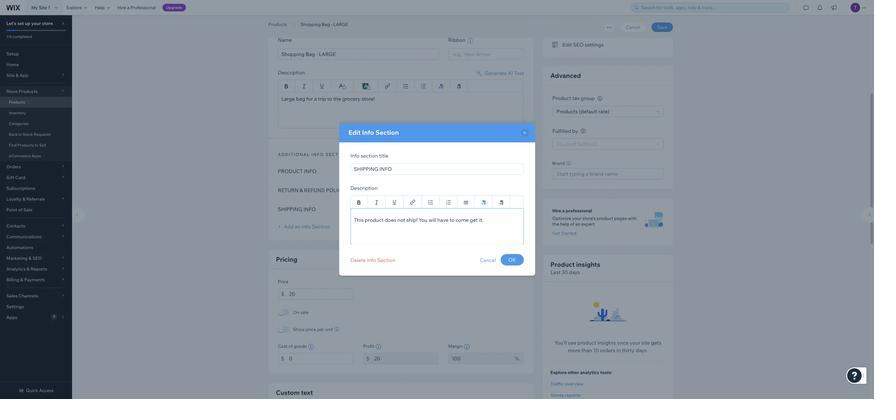 Task type: vqa. For each thing, say whether or not it's contained in the screenshot.
the Task
no



Task type: describe. For each thing, give the bounding box(es) containing it.
an inside optimize your store's product pages with the help of an expert.
[[576, 221, 581, 227]]

not
[[398, 217, 406, 223]]

in inside you'll see product insights once your site gets more than 10 orders in thirty days.
[[617, 347, 621, 354]]

product inside false text field
[[365, 217, 384, 223]]

cancel button inside form
[[621, 22, 646, 32]]

margin
[[449, 343, 463, 349]]

seo settings image
[[553, 42, 559, 48]]

generate ai text
[[485, 70, 524, 76]]

price
[[278, 279, 289, 284]]

it.
[[479, 217, 484, 223]]

setup
[[6, 51, 19, 57]]

ecommerce
[[9, 153, 31, 158]]

a for hire a professional
[[127, 5, 130, 10]]

hire a professional
[[118, 5, 156, 10]]

bag
[[322, 22, 330, 27]]

info left "section"
[[351, 153, 360, 159]]

edit for edit info section
[[349, 128, 361, 136]]

delete info section
[[351, 257, 396, 263]]

promote this product
[[563, 29, 613, 35]]

save button
[[652, 22, 674, 32]]

traffic overview link
[[551, 381, 666, 387]]

products up ecommerce apps
[[18, 143, 34, 147]]

group
[[581, 95, 595, 101]]

delete info section button
[[351, 254, 396, 266]]

ok button
[[501, 254, 524, 265]]

get
[[553, 231, 561, 236]]

automations link
[[0, 242, 72, 253]]

gets
[[652, 340, 662, 346]]

no
[[367, 187, 375, 193]]

settings link
[[0, 301, 72, 312]]

text
[[301, 388, 313, 396]]

orders
[[601, 347, 616, 354]]

of for sale
[[18, 207, 22, 213]]

basic
[[278, 20, 294, 25]]

Start typing a brand name field
[[555, 168, 662, 179]]

hire for hire a professional
[[118, 5, 126, 10]]

your inside sidebar element
[[31, 21, 41, 26]]

0 vertical spatial you
[[557, 141, 566, 147]]

point
[[6, 207, 17, 213]]

hire for hire a professional
[[553, 208, 562, 214]]

fulfilled)
[[578, 141, 597, 147]]

of for goods
[[289, 343, 293, 349]]

product insights last 30 days
[[551, 261, 601, 275]]

in inside sidebar element
[[19, 132, 22, 137]]

ai
[[508, 70, 513, 76]]

last
[[551, 269, 561, 275]]

30
[[562, 269, 568, 275]]

once
[[618, 340, 629, 346]]

store's
[[583, 216, 596, 221]]

home link
[[0, 59, 72, 70]]

back in stock requests
[[9, 132, 51, 137]]

add an info section
[[283, 223, 330, 230]]

come
[[456, 217, 469, 223]]

grocery
[[343, 95, 361, 102]]

price
[[306, 326, 316, 332]]

promote coupon image
[[553, 16, 559, 22]]

no refunds
[[367, 187, 400, 193]]

delete
[[351, 257, 366, 263]]

brand
[[553, 161, 565, 166]]

shopping
[[301, 22, 321, 27]]

product inside optimize your store's product pages with the help of an expert.
[[597, 216, 614, 221]]

text
[[515, 70, 524, 76]]

you'll see product insights once your site gets more than 10 orders in thirty days.
[[555, 340, 662, 354]]

info tooltip image for fulfilled)
[[581, 129, 586, 134]]

edit seo settings
[[563, 42, 604, 48]]

custom text
[[276, 388, 313, 396]]

12" x 8" bag  cotton  natural flavors
[[367, 168, 448, 174]]

completed
[[13, 34, 32, 39]]

does
[[385, 217, 397, 223]]

site
[[642, 340, 651, 346]]

find products to sell
[[9, 143, 46, 147]]

your inside optimize your store's product pages with the help of an expert.
[[573, 216, 582, 221]]

info right add
[[302, 223, 311, 230]]

a inside text box
[[314, 95, 317, 102]]

products inside "popup button"
[[19, 89, 38, 94]]

shipping info
[[278, 206, 316, 212]]

more
[[569, 347, 581, 354]]

rate)
[[599, 108, 610, 115]]

days
[[570, 269, 580, 275]]

ship!
[[407, 217, 418, 223]]

1 vertical spatial cancel button
[[480, 254, 497, 266]]

%
[[516, 355, 520, 362]]

add an info section link
[[278, 223, 330, 230]]

seo
[[574, 42, 584, 48]]

create
[[563, 16, 579, 22]]

pages
[[615, 216, 628, 221]]

the for help
[[553, 221, 560, 227]]

show price per unit
[[293, 326, 333, 332]]

tools:
[[601, 370, 613, 375]]

optimize your store's product pages with the help of an expert.
[[553, 216, 637, 227]]

will
[[429, 217, 437, 223]]

1/6 completed
[[6, 34, 32, 39]]

reports
[[566, 393, 581, 398]]

1 horizontal spatial cancel
[[626, 24, 641, 30]]

days.
[[636, 347, 648, 354]]

professional
[[131, 5, 156, 10]]

$ down cost
[[281, 355, 285, 362]]

tax
[[573, 95, 580, 101]]

flavors
[[432, 168, 448, 174]]

to inside false text field
[[450, 217, 455, 223]]

1 horizontal spatial description
[[351, 185, 378, 191]]

traffic
[[551, 381, 564, 387]]

my site 1
[[31, 5, 50, 10]]



Task type: locate. For each thing, give the bounding box(es) containing it.
0 vertical spatial section
[[376, 128, 399, 136]]

create coupon button
[[553, 15, 598, 24]]

policy
[[326, 187, 345, 193]]

Add a product name text field
[[278, 48, 439, 60]]

1 horizontal spatial cancel button
[[621, 22, 646, 32]]

product left pages
[[597, 216, 614, 221]]

1 horizontal spatial you
[[557, 141, 566, 147]]

product up the than
[[578, 340, 597, 346]]

product for insights
[[551, 261, 575, 268]]

large bag for a trip to the grocery store!
[[282, 95, 375, 102]]

&
[[300, 187, 303, 193]]

setup link
[[0, 48, 72, 59]]

in right back
[[19, 132, 22, 137]]

$ down price
[[281, 291, 285, 297]]

1 horizontal spatial info
[[312, 152, 324, 157]]

help button
[[91, 0, 114, 15]]

0 horizontal spatial an
[[295, 223, 301, 230]]

your inside you'll see product insights once your site gets more than 10 orders in thirty days.
[[630, 340, 641, 346]]

Search for tools, apps, help & more... field
[[640, 3, 788, 12]]

insights inside the product insights last 30 days
[[577, 261, 601, 268]]

name
[[278, 37, 292, 43]]

generate ai text button
[[476, 69, 524, 77]]

of right help in the right bottom of the page
[[571, 221, 575, 227]]

info tooltip image right profit
[[376, 344, 382, 349]]

1 vertical spatial a
[[314, 95, 317, 102]]

1 vertical spatial insights
[[598, 340, 617, 346]]

0 vertical spatial the
[[334, 95, 341, 102]]

0 vertical spatial a
[[127, 5, 130, 10]]

1 vertical spatial products link
[[0, 97, 72, 108]]

0 vertical spatial in
[[19, 132, 22, 137]]

custom
[[276, 388, 300, 396]]

sidebar element
[[0, 15, 72, 399]]

description down 12"
[[351, 185, 378, 191]]

description up large
[[278, 69, 305, 75]]

false text field
[[278, 92, 524, 128]]

products right store at the left of the page
[[19, 89, 38, 94]]

0 vertical spatial edit
[[563, 42, 572, 48]]

fulfilled by
[[553, 128, 579, 134]]

products link up name
[[265, 21, 291, 28]]

cancel button left save at the right top of page
[[621, 22, 646, 32]]

1 horizontal spatial edit
[[563, 42, 572, 48]]

products (default rate)
[[557, 108, 610, 115]]

your up 'thirty'
[[630, 340, 641, 346]]

0 vertical spatial insights
[[577, 261, 601, 268]]

info for basic
[[295, 20, 308, 25]]

$ down profit
[[367, 355, 370, 362]]

(self
[[567, 141, 577, 147]]

settings
[[585, 42, 604, 48]]

explore other analytics tools:
[[551, 370, 613, 375]]

None text field
[[375, 353, 439, 364]]

section right delete
[[378, 257, 396, 263]]

info for product info
[[304, 168, 317, 174]]

$ for on sale
[[281, 291, 285, 297]]

edit inside "button"
[[563, 42, 572, 48]]

categories link
[[0, 118, 72, 129]]

e.g., Tech Specs text field
[[351, 163, 524, 175]]

you inside false text field
[[419, 217, 428, 223]]

-
[[331, 22, 333, 27]]

the left help in the right bottom of the page
[[553, 221, 560, 227]]

info for shipping info
[[304, 206, 316, 212]]

a left professional
[[127, 5, 130, 10]]

info right basic
[[295, 20, 308, 25]]

1 vertical spatial you
[[419, 217, 428, 223]]

your down "professional"
[[573, 216, 582, 221]]

1 horizontal spatial products link
[[265, 21, 291, 28]]

advanced
[[551, 72, 582, 80]]

cancel left 'ok' button
[[480, 257, 497, 263]]

info down additional info sections at the left of the page
[[304, 168, 317, 174]]

info tooltip image right goods
[[308, 344, 314, 349]]

product inside the product insights last 30 days
[[551, 261, 575, 268]]

0 horizontal spatial info tooltip image
[[581, 129, 586, 134]]

0 horizontal spatial description
[[278, 69, 305, 75]]

to inside false text box
[[328, 95, 332, 102]]

form
[[69, 0, 875, 399]]

0 vertical spatial info
[[304, 168, 317, 174]]

products up inventory
[[9, 100, 25, 104]]

info tooltip image right group
[[598, 96, 603, 101]]

up
[[25, 21, 30, 26]]

0 horizontal spatial hire
[[118, 5, 126, 10]]

explore for explore other analytics tools:
[[551, 370, 567, 375]]

1 vertical spatial the
[[553, 221, 560, 227]]

Select box search field
[[454, 49, 519, 59]]

0 horizontal spatial you
[[419, 217, 428, 223]]

ok
[[509, 257, 517, 263]]

10
[[594, 347, 600, 354]]

to right 'have'
[[450, 217, 455, 223]]

info tooltip image for rate)
[[598, 96, 603, 101]]

1 info tooltip image from the left
[[308, 344, 314, 349]]

stores reports
[[551, 393, 581, 398]]

1 horizontal spatial to
[[328, 95, 332, 102]]

section for delete info section
[[378, 257, 396, 263]]

explore right 1 at the top of the page
[[66, 5, 82, 10]]

1 horizontal spatial an
[[576, 221, 581, 227]]

cancel button left 'ok' button
[[480, 254, 497, 266]]

1 horizontal spatial explore
[[551, 370, 567, 375]]

a up optimize in the right bottom of the page
[[563, 208, 565, 214]]

to right trip at the top of the page
[[328, 95, 332, 102]]

add
[[284, 223, 294, 230]]

large
[[334, 22, 348, 27]]

info tooltip image right by
[[581, 129, 586, 134]]

product
[[594, 29, 613, 35], [597, 216, 614, 221], [365, 217, 384, 223], [578, 340, 597, 346]]

2 vertical spatial of
[[289, 343, 293, 349]]

1 vertical spatial section
[[312, 223, 330, 230]]

stores reports link
[[551, 393, 666, 398]]

0 horizontal spatial of
[[18, 207, 22, 213]]

quick access button
[[18, 388, 54, 393]]

save
[[658, 24, 668, 30]]

1 horizontal spatial of
[[289, 343, 293, 349]]

quick
[[26, 388, 38, 393]]

1 vertical spatial product
[[551, 261, 575, 268]]

insights inside you'll see product insights once your site gets more than 10 orders in thirty days.
[[598, 340, 617, 346]]

section up title
[[376, 128, 399, 136]]

product right 'this'
[[594, 29, 613, 35]]

product left tax
[[553, 95, 572, 101]]

get started
[[553, 231, 577, 236]]

product right this
[[365, 217, 384, 223]]

optimize
[[553, 216, 572, 221]]

0 horizontal spatial explore
[[66, 5, 82, 10]]

my
[[31, 5, 38, 10]]

in down once
[[617, 347, 621, 354]]

insights up orders at the right
[[598, 340, 617, 346]]

have
[[438, 217, 449, 223]]

2 horizontal spatial to
[[450, 217, 455, 223]]

None text field
[[289, 288, 354, 299], [289, 353, 354, 364], [449, 353, 512, 364], [289, 288, 354, 299], [289, 353, 354, 364], [449, 353, 512, 364]]

1 vertical spatial info tooltip image
[[581, 129, 586, 134]]

0 horizontal spatial a
[[127, 5, 130, 10]]

section inside delete info section button
[[378, 257, 396, 263]]

stores
[[551, 393, 565, 398]]

$
[[281, 291, 285, 297], [281, 355, 285, 362], [367, 355, 370, 362]]

info tooltip image for cost of goods
[[308, 344, 314, 349]]

1 vertical spatial hire
[[553, 208, 562, 214]]

hire right help button
[[118, 5, 126, 10]]

explore
[[66, 5, 82, 10], [551, 370, 567, 375]]

edit
[[563, 42, 572, 48], [349, 128, 361, 136]]

the left grocery
[[334, 95, 341, 102]]

1 vertical spatial description
[[351, 185, 378, 191]]

quick access
[[26, 388, 54, 393]]

0 vertical spatial cancel button
[[621, 22, 646, 32]]

products link
[[265, 21, 291, 28], [0, 97, 72, 108]]

3 info tooltip image from the left
[[464, 344, 470, 349]]

promote
[[563, 29, 583, 35]]

product inside button
[[594, 29, 613, 35]]

info tooltip image
[[598, 96, 603, 101], [581, 129, 586, 134]]

info tooltip image for profit
[[376, 344, 382, 349]]

description inside form
[[278, 69, 305, 75]]

info tooltip image for margin
[[464, 344, 470, 349]]

0 vertical spatial product
[[553, 95, 572, 101]]

to inside sidebar element
[[35, 143, 38, 147]]

unit
[[325, 326, 333, 332]]

1 horizontal spatial info tooltip image
[[376, 344, 382, 349]]

8"
[[378, 168, 383, 174]]

trip
[[318, 95, 326, 102]]

1 vertical spatial to
[[35, 143, 38, 147]]

you left will
[[419, 217, 428, 223]]

get
[[470, 217, 478, 223]]

your right up
[[31, 21, 41, 26]]

the for grocery
[[334, 95, 341, 102]]

section
[[376, 128, 399, 136], [312, 223, 330, 230], [378, 257, 396, 263]]

product tax group
[[553, 95, 597, 101]]

coupon
[[580, 16, 598, 22]]

overview
[[565, 381, 584, 387]]

0 horizontal spatial edit
[[349, 128, 361, 136]]

0 vertical spatial description
[[278, 69, 305, 75]]

info right delete
[[367, 257, 376, 263]]

1 horizontal spatial hire
[[553, 208, 562, 214]]

info inside button
[[367, 257, 376, 263]]

2 horizontal spatial of
[[571, 221, 575, 227]]

2 horizontal spatial your
[[630, 340, 641, 346]]

1 vertical spatial info
[[312, 152, 324, 157]]

0 horizontal spatial info
[[295, 20, 308, 25]]

product for tax
[[553, 95, 572, 101]]

info tooltip image right the margin
[[464, 344, 470, 349]]

point of sale link
[[0, 204, 72, 215]]

product inside you'll see product insights once your site gets more than 10 orders in thirty days.
[[578, 340, 597, 346]]

by
[[573, 128, 579, 134]]

2 horizontal spatial a
[[563, 208, 565, 214]]

2 vertical spatial a
[[563, 208, 565, 214]]

store
[[42, 21, 53, 26]]

1 vertical spatial edit
[[349, 128, 361, 136]]

0 horizontal spatial cancel button
[[480, 254, 497, 266]]

insights up days at the right bottom
[[577, 261, 601, 268]]

see
[[569, 340, 577, 346]]

1 vertical spatial of
[[571, 221, 575, 227]]

2 vertical spatial your
[[630, 340, 641, 346]]

1 vertical spatial info
[[304, 206, 316, 212]]

store
[[6, 89, 18, 94]]

1 vertical spatial cancel
[[480, 257, 497, 263]]

shopping bag - large
[[301, 22, 348, 27]]

0 vertical spatial explore
[[66, 5, 82, 10]]

goods
[[294, 343, 307, 349]]

large
[[282, 95, 295, 102]]

apps
[[32, 153, 41, 158]]

1 horizontal spatial in
[[617, 347, 621, 354]]

basic info
[[278, 20, 308, 25]]

analytics
[[581, 370, 600, 375]]

2 horizontal spatial info tooltip image
[[464, 344, 470, 349]]

products up name
[[269, 22, 287, 27]]

0 horizontal spatial your
[[31, 21, 41, 26]]

0 horizontal spatial in
[[19, 132, 22, 137]]

section down 'shipping info'
[[312, 223, 330, 230]]

subscriptions link
[[0, 183, 72, 194]]

explore up traffic
[[551, 370, 567, 375]]

bag
[[296, 95, 305, 102]]

cancel button
[[621, 22, 646, 32], [480, 254, 497, 266]]

an right add
[[295, 223, 301, 230]]

0 vertical spatial info tooltip image
[[598, 96, 603, 101]]

info section title
[[351, 153, 389, 159]]

promote this product button
[[553, 27, 613, 36]]

settings
[[6, 304, 24, 309]]

you left (self
[[557, 141, 566, 147]]

to left sell
[[35, 143, 38, 147]]

edit left seo
[[563, 42, 572, 48]]

0 vertical spatial your
[[31, 21, 41, 26]]

1 horizontal spatial your
[[573, 216, 582, 221]]

x
[[375, 168, 377, 174]]

create coupon
[[563, 16, 598, 22]]

1 horizontal spatial info tooltip image
[[598, 96, 603, 101]]

inventory
[[9, 110, 26, 115]]

1 horizontal spatial the
[[553, 221, 560, 227]]

upgrade button
[[163, 4, 186, 11]]

1 vertical spatial explore
[[551, 370, 567, 375]]

shipping
[[278, 206, 303, 212]]

a right for
[[314, 95, 317, 102]]

false text field
[[351, 208, 524, 245]]

explore for explore
[[66, 5, 82, 10]]

of left sale on the left bottom of page
[[18, 207, 22, 213]]

0 horizontal spatial cancel
[[480, 257, 497, 263]]

the
[[334, 95, 341, 102], [553, 221, 560, 227]]

section for edit info section
[[376, 128, 399, 136]]

edit up sections
[[349, 128, 361, 136]]

info up add an info section
[[304, 206, 316, 212]]

subscriptions
[[6, 185, 35, 191]]

1 vertical spatial in
[[617, 347, 621, 354]]

2 info tooltip image from the left
[[376, 344, 382, 349]]

cancel left save at the right top of page
[[626, 24, 641, 30]]

0 vertical spatial hire
[[118, 5, 126, 10]]

info for additional
[[312, 152, 324, 157]]

an left the expert.
[[576, 221, 581, 227]]

info
[[304, 168, 317, 174], [304, 206, 316, 212]]

hire up optimize in the right bottom of the page
[[553, 208, 562, 214]]

an
[[576, 221, 581, 227], [295, 223, 301, 230]]

0 horizontal spatial products link
[[0, 97, 72, 108]]

0 horizontal spatial to
[[35, 143, 38, 147]]

0 vertical spatial products link
[[265, 21, 291, 28]]

2 vertical spatial to
[[450, 217, 455, 223]]

0 horizontal spatial info tooltip image
[[308, 344, 314, 349]]

a for hire a professional
[[563, 208, 565, 214]]

0 vertical spatial cancel
[[626, 24, 641, 30]]

the inside optimize your store's product pages with the help of an expert.
[[553, 221, 560, 227]]

site
[[39, 5, 47, 10]]

of inside sidebar element
[[18, 207, 22, 213]]

0 vertical spatial of
[[18, 207, 22, 213]]

of right cost
[[289, 343, 293, 349]]

home
[[6, 62, 19, 67]]

1 vertical spatial your
[[573, 216, 582, 221]]

0 vertical spatial info
[[295, 20, 308, 25]]

edit for edit seo settings
[[563, 42, 572, 48]]

the inside false text box
[[334, 95, 341, 102]]

0 horizontal spatial the
[[334, 95, 341, 102]]

product up the 30
[[551, 261, 575, 268]]

per
[[317, 326, 324, 332]]

info tooltip image
[[308, 344, 314, 349], [376, 344, 382, 349], [464, 344, 470, 349]]

with
[[628, 216, 637, 221]]

1 horizontal spatial a
[[314, 95, 317, 102]]

of inside optimize your store's product pages with the help of an expert.
[[571, 221, 575, 227]]

set
[[17, 21, 24, 26]]

info up "section"
[[362, 128, 374, 136]]

0 vertical spatial to
[[328, 95, 332, 102]]

product
[[553, 95, 572, 101], [551, 261, 575, 268]]

products down product tax group
[[557, 108, 578, 115]]

$ for %
[[367, 355, 370, 362]]

generate
[[485, 70, 507, 76]]

get started link
[[553, 231, 577, 236]]

products link down "store products"
[[0, 97, 72, 108]]

fulfilled
[[553, 128, 572, 134]]

info left sections
[[312, 152, 324, 157]]

2 vertical spatial section
[[378, 257, 396, 263]]

form containing advanced
[[69, 0, 875, 399]]



